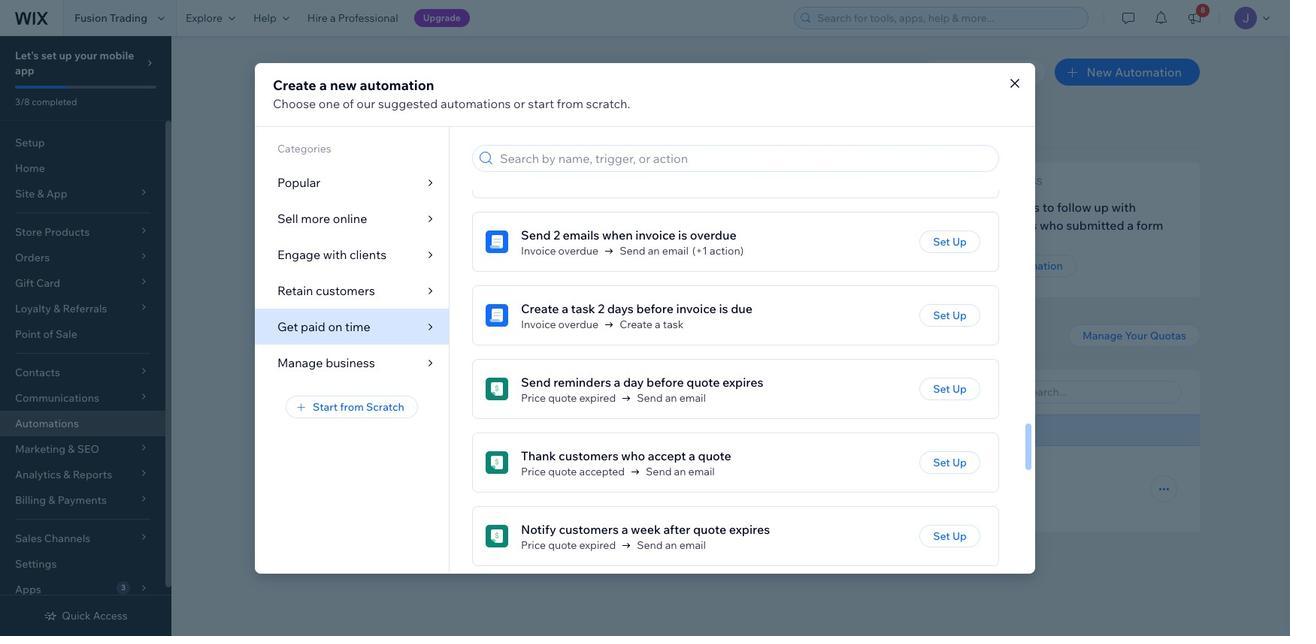 Task type: locate. For each thing, give the bounding box(es) containing it.
automations
[[262, 59, 392, 85], [15, 417, 79, 431]]

of left our in the left top of the page
[[343, 96, 354, 111]]

0 horizontal spatial is
[[678, 228, 688, 243]]

create for automation
[[273, 76, 316, 94]]

1 vertical spatial visitors
[[313, 464, 355, 479]]

1 invoice overdue from the top
[[521, 245, 599, 258]]

automations inside automations link
[[15, 417, 79, 431]]

task for create a task 2 days before invoice is due
[[571, 302, 595, 317]]

2
[[554, 228, 560, 243], [598, 302, 605, 317]]

1 vertical spatial more
[[301, 211, 330, 226]]

3 price from the top
[[521, 539, 546, 553]]

how for learn how
[[727, 259, 749, 273]]

set inside the set tasks to follow up with contacts who submitted a form
[[988, 200, 1007, 215]]

to left "recover"
[[358, 464, 369, 479]]

set up automation for submit
[[424, 259, 519, 273]]

2 vertical spatial with
[[323, 247, 347, 262]]

of inside sidebar element
[[43, 328, 53, 341]]

0 vertical spatial thank
[[444, 200, 479, 215]]

1 horizontal spatial is
[[719, 302, 728, 317]]

how inside button
[[727, 259, 749, 273]]

with inside automations save time and engage customers with automated emails, tasks, and more.
[[451, 87, 475, 102]]

follow
[[1057, 200, 1092, 215]]

1 horizontal spatial and
[[618, 87, 639, 102]]

automation down contacts
[[1005, 259, 1063, 273]]

sale
[[56, 328, 77, 341]]

0 horizontal spatial with
[[323, 247, 347, 262]]

from right the start
[[340, 400, 364, 414]]

1 set up automation from the left
[[424, 259, 519, 273]]

expired down notify customers a week after quote expires
[[579, 539, 616, 553]]

email
[[662, 245, 689, 258], [680, 392, 706, 406], [689, 466, 715, 479], [450, 484, 477, 497], [680, 539, 706, 553]]

2 invoice from the top
[[521, 318, 556, 332]]

for right the installed
[[456, 385, 472, 400]]

customers up get paid on time menu item
[[316, 283, 375, 298]]

automation down submit
[[460, 259, 519, 273]]

you down our in the left top of the page
[[358, 122, 381, 139]]

0 vertical spatial automations
[[441, 96, 511, 111]]

more.
[[642, 87, 674, 102]]

chat left "sell"
[[247, 218, 272, 233]]

1 horizontal spatial mobile
[[253, 200, 292, 215]]

04:19
[[935, 483, 962, 496]]

category image right 'abandoned'
[[486, 452, 508, 475]]

explore
[[186, 11, 223, 25]]

1 horizontal spatial visitors
[[481, 200, 523, 215]]

before right day
[[647, 376, 684, 391]]

set up button for thank customers who accept a quote
[[920, 452, 981, 475]]

engage
[[344, 87, 386, 102]]

visitors for email
[[313, 464, 355, 479]]

visitors inside the email visitors to recover abandoned carts send an email
[[313, 464, 355, 479]]

completed
[[32, 96, 77, 108]]

category image
[[486, 305, 508, 327], [486, 379, 508, 401]]

2 expired from the top
[[579, 539, 616, 553]]

5 set up button from the top
[[920, 526, 981, 548]]

2 set up button from the top
[[920, 305, 981, 327]]

1 horizontal spatial apps
[[807, 193, 835, 208]]

0 vertical spatial automations
[[262, 59, 392, 85]]

you up start from scratch
[[340, 385, 360, 400]]

1 price quote expired from the top
[[521, 392, 616, 406]]

visitors down clients
[[481, 200, 523, 215]]

0 horizontal spatial apps
[[711, 228, 735, 241]]

1 form from the left
[[495, 218, 522, 233]]

1 horizontal spatial how
[[727, 259, 749, 273]]

let's
[[15, 49, 39, 62]]

automations inside automations save time and engage customers with automated emails, tasks, and more.
[[262, 59, 392, 85]]

apps up hundreds
[[807, 193, 835, 208]]

1 vertical spatial automations
[[727, 214, 789, 228]]

connect
[[683, 214, 725, 228]]

quote up "status"
[[687, 376, 720, 391]]

point of sale link
[[0, 322, 165, 347]]

1 your from the left
[[262, 329, 291, 347]]

quote
[[687, 376, 720, 391], [548, 392, 577, 406], [698, 449, 731, 464], [548, 466, 577, 479], [693, 523, 727, 538], [548, 539, 577, 553]]

retain customers menu item
[[255, 273, 449, 309]]

1 horizontal spatial who
[[1040, 218, 1064, 233]]

set up automation button down contacts
[[955, 255, 1077, 277]]

2 vertical spatial send an email
[[637, 539, 706, 553]]

invoice
[[636, 228, 676, 243], [676, 302, 716, 317]]

0 vertical spatial before
[[636, 302, 674, 317]]

learn
[[696, 259, 724, 273]]

time inside automations save time and engage customers with automated emails, tasks, and more.
[[292, 87, 317, 102]]

set up automation button down submit
[[411, 255, 532, 277]]

an for a
[[674, 466, 686, 479]]

automations inside create a new automation choose one of our suggested automations or start from scratch.
[[441, 96, 511, 111]]

for for suggested
[[336, 122, 355, 139]]

accepted
[[579, 466, 625, 479]]

visitors
[[481, 200, 523, 215], [313, 464, 355, 479]]

price quote expired
[[521, 392, 616, 406], [521, 539, 616, 553]]

of left sale on the left of the page
[[43, 328, 53, 341]]

1 vertical spatial task
[[663, 318, 684, 332]]

1 vertical spatial of
[[853, 214, 863, 228]]

set up button for notify customers a week after quote expires
[[920, 526, 981, 548]]

an down 'abandoned'
[[436, 484, 448, 497]]

2 left emails
[[554, 228, 560, 243]]

2 left days
[[598, 302, 605, 317]]

1 horizontal spatial up
[[1094, 200, 1109, 215]]

price quote expired down notify
[[521, 539, 616, 553]]

week
[[631, 523, 661, 538]]

2 invoice overdue from the top
[[521, 318, 599, 332]]

1 horizontal spatial thank
[[521, 449, 556, 464]]

send inside the email visitors to recover abandoned carts send an email
[[408, 484, 434, 497]]

via inside 'welcome new mobile app members via chat'
[[228, 218, 244, 233]]

when up emails
[[572, 200, 603, 215]]

1 invoice from the top
[[521, 245, 556, 258]]

1 vertical spatial via
[[228, 218, 244, 233]]

time inside menu item
[[345, 319, 371, 334]]

0 vertical spatial how
[[683, 193, 709, 208]]

apps up action)
[[711, 228, 735, 241]]

1 vertical spatial is
[[719, 302, 728, 317]]

from inside create a new automation choose one of our suggested automations or start from scratch.
[[557, 96, 584, 111]]

2 set up from the top
[[933, 309, 967, 323]]

1 vertical spatial automations
[[15, 417, 79, 431]]

form right submitted
[[1137, 218, 1164, 233]]

automation for set tasks to follow up with contacts who submitted a form
[[1005, 259, 1063, 273]]

chat
[[545, 200, 569, 215], [247, 218, 272, 233]]

1 vertical spatial when
[[602, 228, 633, 243]]

automations
[[441, 96, 511, 111], [727, 214, 789, 228], [294, 329, 376, 347]]

chat inside thank visitors via chat when they submit a form
[[545, 200, 569, 215]]

to for email visitors to recover abandoned carts send an email
[[358, 464, 369, 479]]

0 vertical spatial who
[[1040, 218, 1064, 233]]

business
[[997, 176, 1043, 187]]

who left accept
[[621, 449, 645, 464]]

how down tip
[[683, 193, 709, 208]]

category image
[[411, 205, 433, 228], [955, 205, 978, 228], [486, 231, 508, 254], [486, 452, 508, 475], [486, 526, 508, 548]]

Search for tools, apps, help & more... field
[[813, 8, 1084, 29]]

0 vertical spatial more
[[774, 193, 804, 208]]

to right the tasks
[[1043, 200, 1055, 215]]

for down one
[[336, 122, 355, 139]]

1 vertical spatial overdue
[[558, 245, 599, 258]]

1 vertical spatial manage
[[277, 355, 323, 370]]

0 horizontal spatial who
[[621, 449, 645, 464]]

get paid on time menu item
[[255, 309, 449, 345]]

of inside 'tip how to connect more apps connect automations to hundreds of third- party apps using zapier.'
[[853, 214, 863, 228]]

email down after
[[680, 539, 706, 553]]

more right "sell"
[[301, 211, 330, 226]]

get
[[277, 319, 298, 334]]

task left days
[[571, 302, 595, 317]]

when
[[572, 200, 603, 215], [602, 228, 633, 243]]

0 horizontal spatial and
[[320, 87, 341, 102]]

mobile down popular on the left top
[[253, 200, 292, 215]]

1 vertical spatial for
[[456, 385, 472, 400]]

0 vertical spatial of
[[343, 96, 354, 111]]

overdue down emails
[[558, 245, 599, 258]]

automation for thank visitors via chat when they submit a form
[[460, 259, 519, 273]]

price for send reminders a day before quote expires
[[521, 392, 546, 406]]

2 price quote expired from the top
[[521, 539, 616, 553]]

email down 'abandoned'
[[450, 484, 477, 497]]

form right submit
[[495, 218, 522, 233]]

0 vertical spatial category image
[[486, 305, 508, 327]]

1 horizontal spatial task
[[663, 318, 684, 332]]

0 horizontal spatial mobile
[[100, 49, 134, 62]]

before up create a task
[[636, 302, 674, 317]]

2 horizontal spatial automations
[[727, 214, 789, 228]]

4 set up button from the top
[[920, 452, 981, 475]]

0 horizontal spatial from
[[340, 400, 364, 414]]

and left more.
[[618, 87, 639, 102]]

new automation
[[1087, 65, 1182, 80]]

1 horizontal spatial automation
[[1005, 259, 1063, 273]]

manage up created
[[277, 355, 323, 370]]

party
[[683, 228, 709, 241]]

a up one
[[319, 76, 327, 94]]

invoice up reminders
[[521, 318, 556, 332]]

price for thank customers who accept a quote
[[521, 466, 546, 479]]

set up button
[[920, 231, 981, 254], [920, 305, 981, 327], [920, 379, 981, 401], [920, 452, 981, 475], [920, 526, 981, 548]]

create a task 2 days before invoice is due
[[521, 302, 753, 317]]

how
[[683, 193, 709, 208], [727, 259, 749, 273]]

0 vertical spatial new
[[330, 76, 357, 94]]

categories
[[277, 142, 331, 155]]

0 vertical spatial up
[[59, 49, 72, 62]]

menu bar
[[255, 127, 449, 381]]

mobile right your
[[100, 49, 134, 62]]

1 category image from the top
[[486, 305, 508, 327]]

3 set up button from the top
[[920, 379, 981, 401]]

quick access
[[62, 610, 128, 623]]

visitors inside thank visitors via chat when they submit a form
[[481, 200, 523, 215]]

thank up submit
[[444, 200, 479, 215]]

expired for customers
[[579, 539, 616, 553]]

2 set up automation button from the left
[[955, 255, 1077, 277]]

a inside thank visitors via chat when they submit a form
[[486, 218, 492, 233]]

2 horizontal spatial create
[[620, 318, 653, 332]]

set up automation button for submit
[[411, 255, 532, 277]]

price for notify customers a week after quote expires
[[521, 539, 546, 553]]

1 set up automation button from the left
[[411, 255, 532, 277]]

customers
[[389, 87, 448, 102], [316, 283, 375, 298], [559, 449, 619, 464], [559, 523, 619, 538]]

2 price from the top
[[521, 466, 546, 479]]

email visitors to recover abandoned carts send an email
[[280, 464, 513, 497]]

with left automated
[[451, 87, 475, 102]]

0 horizontal spatial how
[[683, 193, 709, 208]]

set up automation for contacts
[[969, 259, 1063, 273]]

0 horizontal spatial set up automation button
[[411, 255, 532, 277]]

from
[[557, 96, 584, 111], [340, 400, 364, 414]]

1 set up from the top
[[933, 236, 967, 249]]

manage inside button
[[1083, 329, 1123, 343]]

customers for retain customers
[[316, 283, 375, 298]]

scratch
[[366, 400, 405, 414]]

thank inside thank visitors via chat when they submit a form
[[444, 200, 479, 215]]

2 your from the left
[[1125, 329, 1148, 343]]

customers right our in the left top of the page
[[389, 87, 448, 102]]

visitors right email
[[313, 464, 355, 479]]

chat up emails
[[545, 200, 569, 215]]

invoice up send an email (+1 action)
[[636, 228, 676, 243]]

up for thank customers who accept a quote
[[953, 457, 967, 470]]

an down send reminders a day before quote expires
[[665, 392, 677, 406]]

1 horizontal spatial manage
[[1083, 329, 1123, 343]]

send an email down send reminders a day before quote expires
[[637, 392, 706, 406]]

1 horizontal spatial invoice
[[676, 302, 716, 317]]

how inside 'tip how to connect more apps connect automations to hundreds of third- party apps using zapier.'
[[683, 193, 709, 208]]

time left one
[[292, 87, 317, 102]]

app down popular on the left top
[[295, 200, 316, 215]]

one
[[319, 96, 340, 111]]

send an email for before
[[637, 392, 706, 406]]

1 set up button from the top
[[920, 231, 981, 254]]

2 vertical spatial price
[[521, 539, 546, 553]]

1 price from the top
[[521, 392, 546, 406]]

to inside the email visitors to recover abandoned carts send an email
[[358, 464, 369, 479]]

set up for send 2 emails when invoice is overdue
[[933, 236, 967, 249]]

set up automation button for contacts
[[955, 255, 1077, 277]]

up for send 2 emails when invoice is overdue
[[953, 236, 967, 249]]

0 horizontal spatial form
[[495, 218, 522, 233]]

popular menu item
[[255, 164, 449, 200]]

price right 'carts'
[[521, 466, 546, 479]]

1 horizontal spatial form
[[1137, 218, 1164, 233]]

1 horizontal spatial set up automation
[[969, 259, 1063, 273]]

an down after
[[665, 539, 677, 553]]

set
[[988, 200, 1007, 215], [933, 236, 950, 249], [424, 259, 441, 273], [969, 259, 986, 273], [933, 309, 950, 323], [933, 383, 950, 397], [933, 457, 950, 470], [933, 530, 950, 544]]

set up for notify customers a week after quote expires
[[933, 530, 967, 544]]

email inside the email visitors to recover abandoned carts send an email
[[450, 484, 477, 497]]

learn how button
[[683, 255, 763, 277]]

app inside 'welcome new mobile app members via chat'
[[295, 200, 316, 215]]

get paid on time
[[277, 319, 371, 334]]

0 horizontal spatial for
[[336, 122, 355, 139]]

upgrade
[[423, 12, 461, 23]]

0 horizontal spatial up
[[59, 49, 72, 62]]

mobile
[[100, 49, 134, 62], [253, 200, 292, 215]]

0 horizontal spatial create
[[273, 76, 316, 94]]

on
[[328, 319, 343, 334]]

automated
[[478, 87, 539, 102]]

who inside the set tasks to follow up with contacts who submitted a form
[[1040, 218, 1064, 233]]

1 expired from the top
[[579, 392, 616, 406]]

1 vertical spatial expires
[[729, 523, 770, 538]]

task down create a task 2 days before invoice is due on the top of the page
[[663, 318, 684, 332]]

manage business
[[955, 176, 1043, 187]]

tab list
[[262, 370, 737, 415]]

1 vertical spatial chat
[[247, 218, 272, 233]]

to for set tasks to follow up with contacts who submitted a form
[[1043, 200, 1055, 215]]

0 horizontal spatial manage
[[277, 355, 323, 370]]

0 horizontal spatial new
[[227, 200, 250, 215]]

5 set up from the top
[[933, 530, 967, 544]]

category image for send 2 emails when invoice is overdue
[[486, 231, 508, 254]]

is up send an email (+1 action)
[[678, 228, 688, 243]]

email
[[280, 464, 311, 479]]

form inside the set tasks to follow up with contacts who submitted a form
[[1137, 218, 1164, 233]]

quote left accepted
[[548, 466, 577, 479]]

0 vertical spatial send an email
[[637, 392, 706, 406]]

category image for notify customers a week after quote expires
[[486, 526, 508, 548]]

to
[[711, 193, 723, 208], [1043, 200, 1055, 215], [791, 214, 801, 228], [358, 464, 369, 479]]

created by you
[[275, 385, 360, 400]]

a right submit
[[486, 218, 492, 233]]

manage
[[1083, 329, 1123, 343], [277, 355, 323, 370]]

1 vertical spatial invoice overdue
[[521, 318, 599, 332]]

time right the on
[[345, 319, 371, 334]]

up up submitted
[[1094, 200, 1109, 215]]

clients
[[350, 247, 387, 262]]

0 vertical spatial chat
[[545, 200, 569, 215]]

automations for automations
[[15, 417, 79, 431]]

reminders
[[554, 376, 611, 391]]

create
[[273, 76, 316, 94], [521, 302, 559, 317], [620, 318, 653, 332]]

1 horizontal spatial for
[[456, 385, 472, 400]]

new inside 'welcome new mobile app members via chat'
[[227, 200, 250, 215]]

1 vertical spatial from
[[340, 400, 364, 414]]

0 vertical spatial 2
[[554, 228, 560, 243]]

2 vertical spatial overdue
[[558, 318, 599, 332]]

up
[[953, 236, 967, 249], [443, 259, 458, 273], [988, 259, 1002, 273], [953, 309, 967, 323], [953, 383, 967, 397], [953, 457, 967, 470], [953, 530, 967, 544]]

1 horizontal spatial with
[[451, 87, 475, 102]]

email down "status"
[[689, 466, 715, 479]]

4 set up from the top
[[933, 457, 967, 470]]

0 vertical spatial task
[[571, 302, 595, 317]]

0 horizontal spatial of
[[43, 328, 53, 341]]

business
[[326, 355, 375, 370]]

manage inside menu item
[[277, 355, 323, 370]]

to inside the set tasks to follow up with contacts who submitted a form
[[1043, 200, 1055, 215]]

new
[[1087, 65, 1112, 80]]

an for after
[[665, 539, 677, 553]]

Search... field
[[1020, 382, 1177, 403]]

sell more online menu item
[[255, 200, 449, 237]]

with up submitted
[[1112, 200, 1136, 215]]

send an email down after
[[637, 539, 706, 553]]

price quote expired down reminders
[[521, 392, 616, 406]]

0 vertical spatial visitors
[[481, 200, 523, 215]]

1 vertical spatial 2
[[598, 302, 605, 317]]

help button
[[244, 0, 298, 36]]

more up zapier.
[[774, 193, 804, 208]]

to up connect
[[711, 193, 723, 208]]

suggested
[[262, 122, 333, 139]]

invoice overdue for 2
[[521, 245, 599, 258]]

1 vertical spatial price quote expired
[[521, 539, 616, 553]]

0 vertical spatial expired
[[579, 392, 616, 406]]

accept
[[648, 449, 686, 464]]

a right submitted
[[1127, 218, 1134, 233]]

category image for create a task 2 days before invoice is due
[[486, 305, 508, 327]]

invoice
[[521, 245, 556, 258], [521, 318, 556, 332]]

0 horizontal spatial task
[[571, 302, 595, 317]]

list containing how to connect more apps
[[0, 162, 1200, 298]]

2 vertical spatial automations
[[294, 329, 376, 347]]

how down action)
[[727, 259, 749, 273]]

category image left notify
[[486, 526, 508, 548]]

you
[[358, 122, 381, 139], [340, 385, 360, 400], [475, 385, 495, 400]]

expires down the active
[[729, 523, 770, 538]]

1 and from the left
[[320, 87, 341, 102]]

you left 5
[[475, 385, 495, 400]]

sell more online
[[277, 211, 367, 226]]

via inside thank visitors via chat when they submit a form
[[525, 200, 542, 215]]

0 horizontal spatial more
[[301, 211, 330, 226]]

0 vertical spatial time
[[292, 87, 317, 102]]

overdue down connect
[[690, 228, 737, 243]]

overdue for invoice
[[558, 245, 599, 258]]

quick
[[62, 610, 91, 623]]

0 vertical spatial invoice overdue
[[521, 245, 599, 258]]

quick access button
[[44, 610, 128, 623]]

before
[[636, 302, 674, 317], [647, 376, 684, 391]]

1 horizontal spatial automations
[[262, 59, 392, 85]]

point of sale
[[15, 328, 77, 341]]

1 horizontal spatial of
[[343, 96, 354, 111]]

invoice overdue up reminders
[[521, 318, 599, 332]]

send an email
[[637, 392, 706, 406], [646, 466, 715, 479], [637, 539, 706, 553]]

manage up the search... field
[[1083, 329, 1123, 343]]

category image right submit
[[486, 231, 508, 254]]

2 horizontal spatial of
[[853, 214, 863, 228]]

2 form from the left
[[1137, 218, 1164, 233]]

0 vertical spatial app
[[15, 64, 34, 77]]

visitors for thank
[[481, 200, 523, 215]]

app down the let's
[[15, 64, 34, 77]]

1 horizontal spatial app
[[295, 200, 316, 215]]

and left engage
[[320, 87, 341, 102]]

2 set up automation from the left
[[969, 259, 1063, 273]]

new up one
[[330, 76, 357, 94]]

professional
[[338, 11, 398, 25]]

up right set
[[59, 49, 72, 62]]

to for tip how to connect more apps connect automations to hundreds of third- party apps using zapier.
[[711, 193, 723, 208]]

automation
[[360, 76, 434, 94]]

a inside the set tasks to follow up with contacts who submitted a form
[[1127, 218, 1134, 233]]

3 set up from the top
[[933, 383, 967, 397]]

1 vertical spatial with
[[1112, 200, 1136, 215]]

tab list containing created by you
[[262, 370, 737, 415]]

send an email for a
[[646, 466, 715, 479]]

expired down reminders
[[579, 392, 616, 406]]

2 category image from the top
[[486, 379, 508, 401]]

set up button for send 2 emails when invoice is overdue
[[920, 231, 981, 254]]

0 vertical spatial for
[[336, 122, 355, 139]]

0 horizontal spatial your
[[262, 329, 291, 347]]

price down notify
[[521, 539, 546, 553]]

list
[[0, 162, 1200, 298]]

a left day
[[614, 376, 621, 391]]

2 vertical spatial of
[[43, 328, 53, 341]]

0 vertical spatial price quote expired
[[521, 392, 616, 406]]

send left emails
[[521, 228, 551, 243]]

when down they
[[602, 228, 633, 243]]

1 vertical spatial new
[[227, 200, 250, 215]]

0 horizontal spatial via
[[228, 218, 244, 233]]

1 horizontal spatial from
[[557, 96, 584, 111]]

price
[[521, 392, 546, 406], [521, 466, 546, 479], [521, 539, 546, 553]]

0 vertical spatial price
[[521, 392, 546, 406]]

invoice down thank visitors via chat when they submit a form
[[521, 245, 556, 258]]

invoice overdue down emails
[[521, 245, 599, 258]]

0 vertical spatial invoice
[[636, 228, 676, 243]]

thank for thank customers who accept a quote
[[521, 449, 556, 464]]

action)
[[710, 245, 744, 258]]

create inside create a new automation choose one of our suggested automations or start from scratch.
[[273, 76, 316, 94]]

0 horizontal spatial time
[[292, 87, 317, 102]]

price quote expired for reminders
[[521, 392, 616, 406]]

manage for manage business
[[277, 355, 323, 370]]

expires up "status"
[[723, 376, 764, 391]]

0 vertical spatial apps
[[807, 193, 835, 208]]

1 vertical spatial thank
[[521, 449, 556, 464]]

customers inside retain customers menu item
[[316, 283, 375, 298]]

0 vertical spatial is
[[678, 228, 688, 243]]

submit
[[444, 218, 483, 233]]

expires
[[723, 376, 764, 391], [729, 523, 770, 538]]

thank up price quote accepted
[[521, 449, 556, 464]]



Task type: vqa. For each thing, say whether or not it's contained in the screenshot.
automations
yes



Task type: describe. For each thing, give the bounding box(es) containing it.
1
[[370, 387, 373, 397]]

quote down reminders
[[548, 392, 577, 406]]

retain customers
[[277, 283, 375, 298]]

carts
[[485, 464, 513, 479]]

send reminders a day before quote expires
[[521, 376, 764, 391]]

welcome
[[171, 200, 224, 215]]

they
[[605, 200, 631, 215]]

you for installed for you
[[475, 385, 495, 400]]

create a task
[[620, 318, 684, 332]]

category image for thank customers who accept a quote
[[486, 452, 508, 475]]

or
[[514, 96, 525, 111]]

upgrade button
[[414, 9, 470, 27]]

notify customers a week after quote expires
[[521, 523, 770, 538]]

status
[[704, 424, 736, 438]]

edited
[[907, 424, 939, 438]]

chat inside 'welcome new mobile app members via chat'
[[247, 218, 272, 233]]

an for before
[[665, 392, 677, 406]]

1 vertical spatial before
[[647, 376, 684, 391]]

1 vertical spatial apps
[[711, 228, 735, 241]]

price quote expired for customers
[[521, 539, 616, 553]]

expired for reminders
[[579, 392, 616, 406]]

email for before
[[680, 392, 706, 406]]

suggested for you
[[262, 122, 381, 139]]

2 vertical spatial create
[[620, 318, 653, 332]]

a left week
[[622, 523, 628, 538]]

you for created by you
[[340, 385, 360, 400]]

8
[[1201, 5, 1206, 15]]

sell
[[277, 211, 298, 226]]

connect
[[726, 193, 772, 208]]

up for send reminders a day before quote expires
[[953, 383, 967, 397]]

sidebar element
[[0, 36, 171, 637]]

hire a professional
[[307, 11, 398, 25]]

scratch.
[[586, 96, 630, 111]]

2 horizontal spatial automation
[[1115, 65, 1182, 80]]

day
[[623, 376, 644, 391]]

submitted
[[1067, 218, 1125, 233]]

tip how to connect more apps connect automations to hundreds of third- party apps using zapier.
[[683, 176, 891, 241]]

home
[[15, 162, 45, 175]]

to left hundreds
[[791, 214, 801, 228]]

automations link
[[0, 411, 165, 437]]

1 vertical spatial who
[[621, 449, 645, 464]]

customers for thank customers who accept a quote
[[559, 449, 619, 464]]

a left days
[[562, 302, 569, 317]]

when inside thank visitors via chat when they submit a form
[[572, 200, 603, 215]]

a down create a task 2 days before invoice is due on the top of the page
[[655, 318, 661, 332]]

task for create a task
[[663, 318, 684, 332]]

save
[[262, 87, 289, 102]]

installed for you
[[405, 385, 495, 400]]

quote right after
[[693, 523, 727, 538]]

welcome new mobile app members via chat
[[171, 200, 316, 233]]

a inside create a new automation choose one of our suggested automations or start from scratch.
[[319, 76, 327, 94]]

customers inside automations save time and engage customers with automated emails, tasks, and more.
[[389, 87, 448, 102]]

you for suggested for you
[[358, 122, 381, 139]]

yesterday 04:19 pm
[[884, 483, 981, 496]]

hire a professional link
[[298, 0, 407, 36]]

invoice for create
[[521, 318, 556, 332]]

yesterday
[[884, 483, 932, 496]]

retain
[[277, 283, 313, 298]]

1 vertical spatial invoice
[[676, 302, 716, 317]]

expires for notify customers a week after quote expires
[[729, 523, 770, 538]]

expires for send reminders a day before quote expires
[[723, 376, 764, 391]]

0 horizontal spatial invoice
[[636, 228, 676, 243]]

send down week
[[637, 539, 663, 553]]

up inside the set tasks to follow up with contacts who submitted a form
[[1094, 200, 1109, 215]]

recover
[[372, 464, 415, 479]]

setup
[[15, 136, 45, 150]]

set up for thank customers who accept a quote
[[933, 457, 967, 470]]

new automation button
[[1055, 59, 1200, 86]]

set up for send reminders a day before quote expires
[[933, 383, 967, 397]]

overdue for days
[[558, 318, 599, 332]]

using
[[738, 228, 764, 241]]

menu bar containing popular
[[255, 127, 449, 381]]

set
[[41, 49, 57, 62]]

point
[[15, 328, 41, 341]]

set up button for create a task 2 days before invoice is due
[[920, 305, 981, 327]]

manage
[[955, 176, 995, 187]]

2 and from the left
[[618, 87, 639, 102]]

fusion
[[74, 11, 107, 25]]

of inside create a new automation choose one of our suggested automations or start from scratch.
[[343, 96, 354, 111]]

notify
[[521, 523, 556, 538]]

emails,
[[542, 87, 581, 102]]

form inside thank visitors via chat when they submit a form
[[495, 218, 522, 233]]

quote down notify
[[548, 539, 577, 553]]

category image down manage
[[955, 205, 978, 228]]

up for create a task 2 days before invoice is due
[[953, 309, 967, 323]]

an inside the email visitors to recover abandoned carts send an email
[[436, 484, 448, 497]]

trading
[[110, 11, 147, 25]]

invoice overdue for a
[[521, 318, 599, 332]]

tasks
[[1010, 200, 1040, 215]]

more inside 'tip how to connect more apps connect automations to hundreds of third- party apps using zapier.'
[[774, 193, 804, 208]]

create for 2
[[521, 302, 559, 317]]

access
[[93, 610, 128, 623]]

engage
[[277, 247, 320, 262]]

automations inside 'tip how to connect more apps connect automations to hundreds of third- party apps using zapier.'
[[727, 214, 789, 228]]

email for a
[[689, 466, 715, 479]]

your inside button
[[1125, 329, 1148, 343]]

abandoned
[[417, 464, 482, 479]]

contacts
[[988, 218, 1037, 233]]

mobile inside let's set up your mobile app
[[100, 49, 134, 62]]

0 horizontal spatial 2
[[554, 228, 560, 243]]

members
[[171, 218, 225, 233]]

send right 5
[[521, 376, 551, 391]]

hire
[[307, 11, 328, 25]]

up inside let's set up your mobile app
[[59, 49, 72, 62]]

engage
[[411, 176, 449, 187]]

our
[[357, 96, 375, 111]]

start
[[528, 96, 554, 111]]

engage with clients
[[411, 176, 515, 187]]

invoice for send
[[521, 245, 556, 258]]

send down accept
[[646, 466, 672, 479]]

last edited
[[884, 424, 939, 438]]

category image down engage
[[411, 205, 433, 228]]

active
[[728, 484, 762, 495]]

0 vertical spatial overdue
[[690, 228, 737, 243]]

start from scratch
[[313, 400, 405, 414]]

filter
[[954, 386, 979, 399]]

more inside menu item
[[301, 211, 330, 226]]

manage business
[[277, 355, 375, 370]]

manage business menu item
[[255, 345, 449, 381]]

Search by name, trigger, or action field
[[496, 146, 994, 171]]

manage your quotas button
[[1069, 325, 1200, 347]]

manage for manage your quotas
[[1083, 329, 1123, 343]]

send down send 2 emails when invoice is overdue
[[620, 245, 646, 258]]

from inside button
[[340, 400, 364, 414]]

send an email for after
[[637, 539, 706, 553]]

engage with clients
[[277, 247, 387, 262]]

for for installed
[[456, 385, 472, 400]]

manage your quotas
[[1083, 329, 1187, 343]]

quote down "status"
[[698, 449, 731, 464]]

new inside create a new automation choose one of our suggested automations or start from scratch.
[[330, 76, 357, 94]]

set up button for send reminders a day before quote expires
[[920, 379, 981, 401]]

help
[[253, 11, 277, 25]]

with inside menu item
[[323, 247, 347, 262]]

5
[[504, 387, 509, 397]]

fusion trading
[[74, 11, 147, 25]]

settings link
[[0, 552, 165, 578]]

with inside the set tasks to follow up with contacts who submitted a form
[[1112, 200, 1136, 215]]

(+1
[[692, 245, 708, 258]]

with
[[451, 176, 475, 187]]

set up for create a task 2 days before invoice is due
[[933, 309, 967, 323]]

your
[[74, 49, 97, 62]]

category image for send reminders a day before quote expires
[[486, 379, 508, 401]]

email for after
[[680, 539, 706, 553]]

send down send reminders a day before quote expires
[[637, 392, 663, 406]]

a right accept
[[689, 449, 696, 464]]

hundreds
[[804, 214, 850, 228]]

0 horizontal spatial automations
[[294, 329, 376, 347]]

price quote accepted
[[521, 466, 625, 479]]

customers for notify customers a week after quote expires
[[559, 523, 619, 538]]

an down send 2 emails when invoice is overdue
[[648, 245, 660, 258]]

zapier.
[[767, 228, 800, 241]]

clients
[[477, 176, 515, 187]]

thank customers who accept a quote
[[521, 449, 731, 464]]

a right hire
[[330, 11, 336, 25]]

send 2 emails when invoice is overdue
[[521, 228, 737, 243]]

how for tip how to connect more apps connect automations to hundreds of third- party apps using zapier.
[[683, 193, 709, 208]]

tasks,
[[583, 87, 615, 102]]

automations save time and engage customers with automated emails, tasks, and more.
[[262, 59, 674, 102]]

up for notify customers a week after quote expires
[[953, 530, 967, 544]]

automations for automations save time and engage customers with automated emails, tasks, and more.
[[262, 59, 392, 85]]

online
[[333, 211, 367, 226]]

thank for thank visitors via chat when they submit a form
[[444, 200, 479, 215]]

mobile inside 'welcome new mobile app members via chat'
[[253, 200, 292, 215]]

app inside let's set up your mobile app
[[15, 64, 34, 77]]

home link
[[0, 156, 165, 181]]

engage with clients menu item
[[255, 237, 449, 273]]

email left (+1
[[662, 245, 689, 258]]

tip
[[683, 176, 697, 187]]



